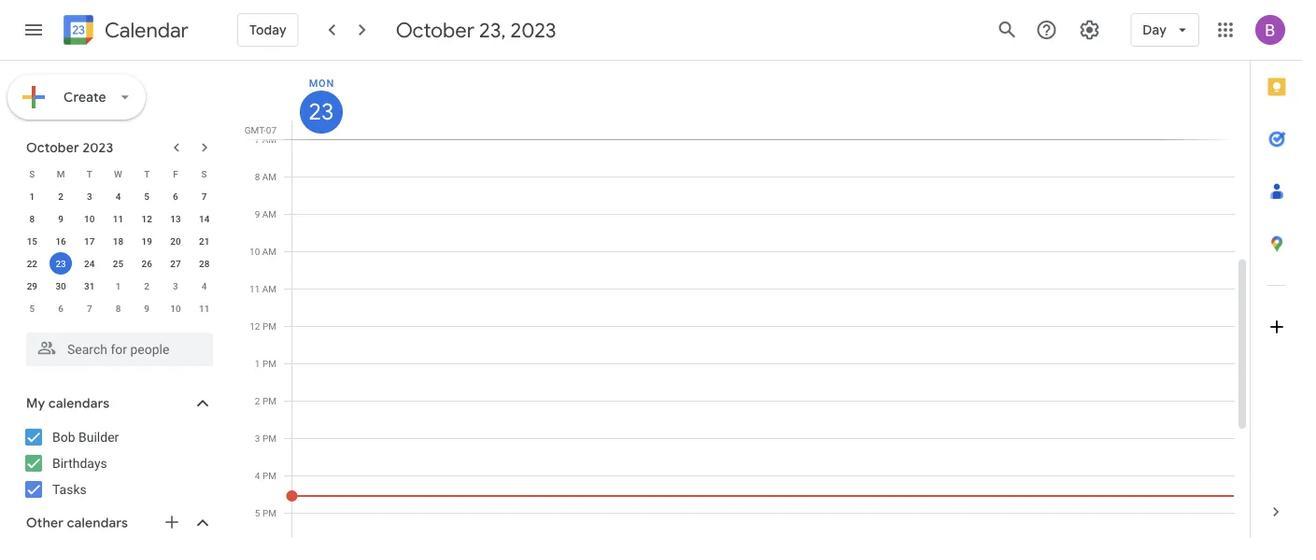 Task type: describe. For each thing, give the bounding box(es) containing it.
12 for 12 pm
[[250, 320, 260, 332]]

25
[[113, 258, 123, 269]]

gmt-07
[[245, 124, 277, 135]]

calendar
[[105, 17, 189, 43]]

2 t from the left
[[144, 168, 150, 179]]

november 4 element
[[193, 275, 215, 297]]

calendar element
[[60, 11, 189, 52]]

07
[[266, 124, 277, 135]]

other calendars
[[26, 515, 128, 532]]

18 element
[[107, 230, 129, 252]]

november 7 element
[[78, 297, 101, 320]]

8 am
[[255, 171, 277, 182]]

3 for 3 pm
[[255, 433, 260, 444]]

november 9 element
[[136, 297, 158, 320]]

27 element
[[164, 252, 187, 275]]

birthdays
[[52, 455, 107, 471]]

row containing 22
[[18, 252, 219, 275]]

2 s from the left
[[201, 168, 207, 179]]

pm for 5 pm
[[263, 507, 277, 519]]

5 for november 5 element
[[29, 303, 35, 314]]

9 am
[[255, 208, 277, 220]]

pm for 3 pm
[[263, 433, 277, 444]]

10 for 10 element
[[84, 213, 95, 224]]

row containing s
[[18, 163, 219, 185]]

settings menu image
[[1078, 19, 1101, 41]]

23, today element
[[50, 252, 72, 275]]

row containing 5
[[18, 297, 219, 320]]

9 for 9 am
[[255, 208, 260, 220]]

my
[[26, 395, 45, 412]]

31 element
[[78, 275, 101, 297]]

october 2023
[[26, 139, 113, 156]]

22 element
[[21, 252, 43, 275]]

6 inside november 6 element
[[58, 303, 63, 314]]

23,
[[479, 17, 506, 43]]

31
[[84, 280, 95, 292]]

row containing 15
[[18, 230, 219, 252]]

26
[[142, 258, 152, 269]]

pm for 1 pm
[[263, 358, 277, 369]]

13
[[170, 213, 181, 224]]

create button
[[7, 75, 146, 120]]

3 pm
[[255, 433, 277, 444]]

12 element
[[136, 207, 158, 230]]

14
[[199, 213, 210, 224]]

am for 8 am
[[262, 171, 277, 182]]

25 element
[[107, 252, 129, 275]]

0 vertical spatial 1
[[29, 191, 35, 202]]

21 element
[[193, 230, 215, 252]]

other
[[26, 515, 64, 532]]

17
[[84, 235, 95, 247]]

23 column header
[[292, 61, 1235, 139]]

19 element
[[136, 230, 158, 252]]

pm for 12 pm
[[263, 320, 277, 332]]

gmt-
[[245, 124, 266, 135]]

1 t from the left
[[87, 168, 92, 179]]

4 for 4 pm
[[255, 470, 260, 481]]

create
[[64, 89, 106, 106]]

24 element
[[78, 252, 101, 275]]

26 element
[[136, 252, 158, 275]]

today
[[249, 21, 287, 38]]

23 cell
[[46, 252, 75, 275]]

11 for 11 element
[[113, 213, 123, 224]]

3 for november 3 element
[[173, 280, 178, 292]]

2 pm
[[255, 395, 277, 406]]

0 horizontal spatial 2
[[58, 191, 63, 202]]

am for 11 am
[[262, 283, 277, 294]]

row containing 29
[[18, 275, 219, 297]]

november 6 element
[[50, 297, 72, 320]]

0 horizontal spatial 8
[[29, 213, 35, 224]]

27
[[170, 258, 181, 269]]

2 for november 2 element
[[144, 280, 150, 292]]

12 pm
[[250, 320, 277, 332]]

mon
[[309, 77, 335, 89]]

november 1 element
[[107, 275, 129, 297]]

15 element
[[21, 230, 43, 252]]

0 horizontal spatial 9
[[58, 213, 63, 224]]

22
[[27, 258, 37, 269]]

13 element
[[164, 207, 187, 230]]

w
[[114, 168, 122, 179]]

am for 7 am
[[262, 134, 277, 145]]

builder
[[78, 429, 119, 445]]

main drawer image
[[22, 19, 45, 41]]

0 vertical spatial 4
[[116, 191, 121, 202]]

october for october 2023
[[26, 139, 79, 156]]

october 2023 grid
[[18, 163, 219, 320]]

7 for 7 am
[[255, 134, 260, 145]]

october for october 23, 2023
[[396, 17, 475, 43]]

my calendars list
[[4, 422, 232, 505]]

november 5 element
[[21, 297, 43, 320]]

9 for november 9 element
[[144, 303, 150, 314]]

today button
[[237, 7, 299, 52]]

calendar heading
[[101, 17, 189, 43]]



Task type: vqa. For each thing, say whether or not it's contained in the screenshot.
'Find'
no



Task type: locate. For each thing, give the bounding box(es) containing it.
3 pm from the top
[[263, 395, 277, 406]]

7
[[255, 134, 260, 145], [202, 191, 207, 202], [87, 303, 92, 314]]

9
[[255, 208, 260, 220], [58, 213, 63, 224], [144, 303, 150, 314]]

20 element
[[164, 230, 187, 252]]

28 element
[[193, 252, 215, 275]]

2023 down create
[[83, 139, 113, 156]]

10
[[84, 213, 95, 224], [250, 246, 260, 257], [170, 303, 181, 314]]

2 up november 9 element
[[144, 280, 150, 292]]

6
[[173, 191, 178, 202], [58, 303, 63, 314]]

october up m
[[26, 139, 79, 156]]

1 down 12 pm
[[255, 358, 260, 369]]

2
[[58, 191, 63, 202], [144, 280, 150, 292], [255, 395, 260, 406]]

1 horizontal spatial 23
[[307, 97, 333, 127]]

1 inside november 1 element
[[116, 280, 121, 292]]

row
[[18, 163, 219, 185], [18, 185, 219, 207], [18, 207, 219, 230], [18, 230, 219, 252], [18, 252, 219, 275], [18, 275, 219, 297], [18, 297, 219, 320]]

2 vertical spatial 10
[[170, 303, 181, 314]]

1 vertical spatial 12
[[250, 320, 260, 332]]

11 inside 23 grid
[[250, 283, 260, 294]]

0 vertical spatial 8
[[255, 171, 260, 182]]

7 for november 7 element
[[87, 303, 92, 314]]

0 horizontal spatial october
[[26, 139, 79, 156]]

4 inside the november 4 "element"
[[202, 280, 207, 292]]

12 for 12
[[142, 213, 152, 224]]

11 down 10 am
[[250, 283, 260, 294]]

5 am from the top
[[262, 283, 277, 294]]

8 inside "element"
[[116, 303, 121, 314]]

1 horizontal spatial 12
[[250, 320, 260, 332]]

Search for people text field
[[37, 333, 202, 366]]

12 up the 19
[[142, 213, 152, 224]]

23 down "mon"
[[307, 97, 333, 127]]

16
[[55, 235, 66, 247]]

10 down november 3 element
[[170, 303, 181, 314]]

3 up 10 element
[[87, 191, 92, 202]]

18
[[113, 235, 123, 247]]

1 horizontal spatial 2
[[144, 280, 150, 292]]

1 horizontal spatial 10
[[170, 303, 181, 314]]

2 vertical spatial 1
[[255, 358, 260, 369]]

0 horizontal spatial 6
[[58, 303, 63, 314]]

pm for 2 pm
[[263, 395, 277, 406]]

3
[[87, 191, 92, 202], [173, 280, 178, 292], [255, 433, 260, 444]]

row containing 1
[[18, 185, 219, 207]]

2 horizontal spatial 8
[[255, 171, 260, 182]]

10 am
[[250, 246, 277, 257]]

5 down "29" element
[[29, 303, 35, 314]]

row containing 8
[[18, 207, 219, 230]]

10 inside 23 grid
[[250, 246, 260, 257]]

other calendars button
[[4, 508, 232, 538]]

9 down november 2 element
[[144, 303, 150, 314]]

19
[[142, 235, 152, 247]]

3 am from the top
[[262, 208, 277, 220]]

7 up 14 element
[[202, 191, 207, 202]]

24
[[84, 258, 95, 269]]

m
[[57, 168, 65, 179]]

am for 10 am
[[262, 246, 277, 257]]

2 vertical spatial 2
[[255, 395, 260, 406]]

23 inside cell
[[55, 258, 66, 269]]

9 inside 23 grid
[[255, 208, 260, 220]]

5 up 12 element
[[144, 191, 150, 202]]

t left f
[[144, 168, 150, 179]]

1
[[29, 191, 35, 202], [116, 280, 121, 292], [255, 358, 260, 369]]

2 inside november 2 element
[[144, 280, 150, 292]]

4 row from the top
[[18, 230, 219, 252]]

2 inside 23 grid
[[255, 395, 260, 406]]

2 horizontal spatial 2
[[255, 395, 260, 406]]

7 am
[[255, 134, 277, 145]]

2 horizontal spatial 5
[[255, 507, 260, 519]]

1 horizontal spatial 5
[[144, 191, 150, 202]]

add other calendars image
[[163, 513, 181, 532]]

11
[[113, 213, 123, 224], [250, 283, 260, 294], [199, 303, 210, 314]]

2 horizontal spatial 4
[[255, 470, 260, 481]]

10 for november 10 element
[[170, 303, 181, 314]]

1 horizontal spatial october
[[396, 17, 475, 43]]

1 horizontal spatial 8
[[116, 303, 121, 314]]

5 down 4 pm
[[255, 507, 260, 519]]

None search field
[[0, 325, 232, 366]]

9 up 10 am
[[255, 208, 260, 220]]

12 inside row group
[[142, 213, 152, 224]]

row group
[[18, 185, 219, 320]]

f
[[173, 168, 178, 179]]

1 horizontal spatial 4
[[202, 280, 207, 292]]

1 pm from the top
[[263, 320, 277, 332]]

1 vertical spatial 2
[[144, 280, 150, 292]]

day
[[1143, 21, 1167, 38]]

6 row from the top
[[18, 275, 219, 297]]

0 horizontal spatial 5
[[29, 303, 35, 314]]

6 up 13 element
[[173, 191, 178, 202]]

1 vertical spatial 1
[[116, 280, 121, 292]]

calendars for my calendars
[[48, 395, 110, 412]]

0 horizontal spatial 11
[[113, 213, 123, 224]]

30 element
[[50, 275, 72, 297]]

pm
[[263, 320, 277, 332], [263, 358, 277, 369], [263, 395, 277, 406], [263, 433, 277, 444], [263, 470, 277, 481], [263, 507, 277, 519]]

29 element
[[21, 275, 43, 297]]

11 for november 11 "element"
[[199, 303, 210, 314]]

1 row from the top
[[18, 163, 219, 185]]

16 element
[[50, 230, 72, 252]]

1 horizontal spatial 11
[[199, 303, 210, 314]]

november 11 element
[[193, 297, 215, 320]]

5 inside 23 grid
[[255, 507, 260, 519]]

pm up 4 pm
[[263, 433, 277, 444]]

calendars inside the other calendars dropdown button
[[67, 515, 128, 532]]

0 vertical spatial 7
[[255, 134, 260, 145]]

pm down 4 pm
[[263, 507, 277, 519]]

calendars up bob builder
[[48, 395, 110, 412]]

28
[[199, 258, 210, 269]]

2 vertical spatial 3
[[255, 433, 260, 444]]

1 up 15 element at the top
[[29, 191, 35, 202]]

0 vertical spatial 12
[[142, 213, 152, 224]]

calendars inside my calendars dropdown button
[[48, 395, 110, 412]]

7 row from the top
[[18, 297, 219, 320]]

8 up 9 am in the left top of the page
[[255, 171, 260, 182]]

1 vertical spatial 4
[[202, 280, 207, 292]]

1 am from the top
[[262, 134, 277, 145]]

1 inside 23 grid
[[255, 358, 260, 369]]

1 vertical spatial 11
[[250, 283, 260, 294]]

am for 9 am
[[262, 208, 277, 220]]

am up the 8 am
[[262, 134, 277, 145]]

1 pm
[[255, 358, 277, 369]]

8 inside 23 grid
[[255, 171, 260, 182]]

calendars
[[48, 395, 110, 412], [67, 515, 128, 532]]

2 down m
[[58, 191, 63, 202]]

1 horizontal spatial 1
[[116, 280, 121, 292]]

1 horizontal spatial 7
[[202, 191, 207, 202]]

october
[[396, 17, 475, 43], [26, 139, 79, 156]]

tab list
[[1251, 61, 1302, 486]]

pm for 4 pm
[[263, 470, 277, 481]]

0 vertical spatial 5
[[144, 191, 150, 202]]

4 for the november 4 "element"
[[202, 280, 207, 292]]

1 vertical spatial october
[[26, 139, 79, 156]]

0 vertical spatial 2023
[[511, 17, 556, 43]]

0 vertical spatial 11
[[113, 213, 123, 224]]

2 horizontal spatial 11
[[250, 283, 260, 294]]

0 horizontal spatial 7
[[87, 303, 92, 314]]

11 for 11 am
[[250, 283, 260, 294]]

am
[[262, 134, 277, 145], [262, 171, 277, 182], [262, 208, 277, 220], [262, 246, 277, 257], [262, 283, 277, 294]]

october left the 23,
[[396, 17, 475, 43]]

2 vertical spatial 11
[[199, 303, 210, 314]]

2023 right the 23,
[[511, 17, 556, 43]]

7 inside 23 grid
[[255, 134, 260, 145]]

1 horizontal spatial 2023
[[511, 17, 556, 43]]

0 vertical spatial 2
[[58, 191, 63, 202]]

2 pm from the top
[[263, 358, 277, 369]]

2 horizontal spatial 10
[[250, 246, 260, 257]]

11 am
[[250, 283, 277, 294]]

november 8 element
[[107, 297, 129, 320]]

2 up 3 pm
[[255, 395, 260, 406]]

23
[[307, 97, 333, 127], [55, 258, 66, 269]]

2023
[[511, 17, 556, 43], [83, 139, 113, 156]]

10 element
[[78, 207, 101, 230]]

23 down the '16'
[[55, 258, 66, 269]]

4 pm
[[255, 470, 277, 481]]

1 vertical spatial 8
[[29, 213, 35, 224]]

6 down 30 element
[[58, 303, 63, 314]]

12 down 11 am
[[250, 320, 260, 332]]

3 row from the top
[[18, 207, 219, 230]]

0 vertical spatial 6
[[173, 191, 178, 202]]

0 horizontal spatial 4
[[116, 191, 121, 202]]

14 element
[[193, 207, 215, 230]]

1 vertical spatial 5
[[29, 303, 35, 314]]

1 vertical spatial 2023
[[83, 139, 113, 156]]

7 down 31 element
[[87, 303, 92, 314]]

2 horizontal spatial 1
[[255, 358, 260, 369]]

1 vertical spatial 7
[[202, 191, 207, 202]]

1 vertical spatial 23
[[55, 258, 66, 269]]

3 up november 10 element
[[173, 280, 178, 292]]

15
[[27, 235, 37, 247]]

2 horizontal spatial 3
[[255, 433, 260, 444]]

4
[[116, 191, 121, 202], [202, 280, 207, 292], [255, 470, 260, 481]]

november 10 element
[[164, 297, 187, 320]]

am up 12 pm
[[262, 283, 277, 294]]

11 up the 18
[[113, 213, 123, 224]]

8 up 15 element at the top
[[29, 213, 35, 224]]

4 down 28 element
[[202, 280, 207, 292]]

1 vertical spatial 6
[[58, 303, 63, 314]]

0 horizontal spatial 2023
[[83, 139, 113, 156]]

pm up 3 pm
[[263, 395, 277, 406]]

am down 9 am in the left top of the page
[[262, 246, 277, 257]]

4 down 3 pm
[[255, 470, 260, 481]]

17 element
[[78, 230, 101, 252]]

1 vertical spatial 10
[[250, 246, 260, 257]]

1 vertical spatial calendars
[[67, 515, 128, 532]]

8
[[255, 171, 260, 182], [29, 213, 35, 224], [116, 303, 121, 314]]

6 pm from the top
[[263, 507, 277, 519]]

pm down 3 pm
[[263, 470, 277, 481]]

0 vertical spatial 3
[[87, 191, 92, 202]]

2 vertical spatial 4
[[255, 470, 260, 481]]

1 s from the left
[[29, 168, 35, 179]]

23 grid
[[239, 61, 1250, 538]]

my calendars
[[26, 395, 110, 412]]

12 inside 23 grid
[[250, 320, 260, 332]]

1 horizontal spatial t
[[144, 168, 150, 179]]

t
[[87, 168, 92, 179], [144, 168, 150, 179]]

9 up the 16 element
[[58, 213, 63, 224]]

1 vertical spatial 3
[[173, 280, 178, 292]]

my calendars button
[[4, 389, 232, 419]]

row group containing 1
[[18, 185, 219, 320]]

10 up 17
[[84, 213, 95, 224]]

october 23, 2023
[[396, 17, 556, 43]]

0 vertical spatial 23
[[307, 97, 333, 127]]

11 inside november 11 "element"
[[199, 303, 210, 314]]

8 for 8 am
[[255, 171, 260, 182]]

0 horizontal spatial s
[[29, 168, 35, 179]]

8 down november 1 element
[[116, 303, 121, 314]]

0 vertical spatial 10
[[84, 213, 95, 224]]

monday, october 23, today element
[[300, 91, 343, 134]]

tasks
[[52, 482, 87, 497]]

pm up 2 pm
[[263, 358, 277, 369]]

calendars for other calendars
[[67, 515, 128, 532]]

t left w
[[87, 168, 92, 179]]

pm up 1 pm
[[263, 320, 277, 332]]

mon 23
[[307, 77, 335, 127]]

0 horizontal spatial 23
[[55, 258, 66, 269]]

1 horizontal spatial s
[[201, 168, 207, 179]]

day button
[[1131, 7, 1200, 52]]

5 pm from the top
[[263, 470, 277, 481]]

5 for 5 pm
[[255, 507, 260, 519]]

0 vertical spatial october
[[396, 17, 475, 43]]

29
[[27, 280, 37, 292]]

4 am from the top
[[262, 246, 277, 257]]

11 inside 11 element
[[113, 213, 123, 224]]

2 row from the top
[[18, 185, 219, 207]]

november 2 element
[[136, 275, 158, 297]]

2 horizontal spatial 7
[[255, 134, 260, 145]]

1 for 1 pm
[[255, 358, 260, 369]]

8 for november 8 "element"
[[116, 303, 121, 314]]

10 for 10 am
[[250, 246, 260, 257]]

s left m
[[29, 168, 35, 179]]

2 vertical spatial 8
[[116, 303, 121, 314]]

23 inside mon 23
[[307, 97, 333, 127]]

2 vertical spatial 5
[[255, 507, 260, 519]]

4 pm from the top
[[263, 433, 277, 444]]

4 inside 23 grid
[[255, 470, 260, 481]]

20
[[170, 235, 181, 247]]

10 up 11 am
[[250, 246, 260, 257]]

5 row from the top
[[18, 252, 219, 275]]

2 vertical spatial 7
[[87, 303, 92, 314]]

bob
[[52, 429, 75, 445]]

0 horizontal spatial 10
[[84, 213, 95, 224]]

5 pm
[[255, 507, 277, 519]]

bob builder
[[52, 429, 119, 445]]

1 horizontal spatial 3
[[173, 280, 178, 292]]

2 am from the top
[[262, 171, 277, 182]]

s
[[29, 168, 35, 179], [201, 168, 207, 179]]

11 down the november 4 "element"
[[199, 303, 210, 314]]

3 up 4 pm
[[255, 433, 260, 444]]

1 down 25 element
[[116, 280, 121, 292]]

1 for november 1 element
[[116, 280, 121, 292]]

0 horizontal spatial 12
[[142, 213, 152, 224]]

12
[[142, 213, 152, 224], [250, 320, 260, 332]]

am up 9 am in the left top of the page
[[262, 171, 277, 182]]

1 horizontal spatial 9
[[144, 303, 150, 314]]

0 horizontal spatial t
[[87, 168, 92, 179]]

am down the 8 am
[[262, 208, 277, 220]]

1 horizontal spatial 6
[[173, 191, 178, 202]]

2 for 2 pm
[[255, 395, 260, 406]]

5
[[144, 191, 150, 202], [29, 303, 35, 314], [255, 507, 260, 519]]

21
[[199, 235, 210, 247]]

0 horizontal spatial 1
[[29, 191, 35, 202]]

0 vertical spatial calendars
[[48, 395, 110, 412]]

0 horizontal spatial 3
[[87, 191, 92, 202]]

11 element
[[107, 207, 129, 230]]

4 up 11 element
[[116, 191, 121, 202]]

november 3 element
[[164, 275, 187, 297]]

calendars down tasks
[[67, 515, 128, 532]]

2 horizontal spatial 9
[[255, 208, 260, 220]]

s right f
[[201, 168, 207, 179]]

7 left 07
[[255, 134, 260, 145]]

30
[[55, 280, 66, 292]]



